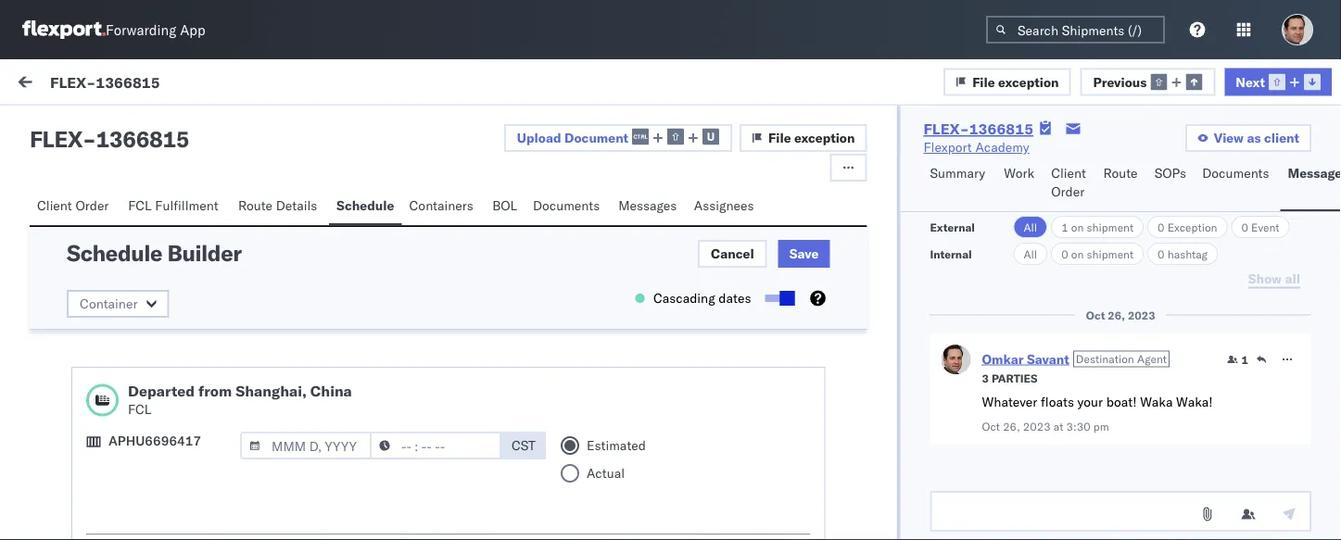 Task type: vqa. For each thing, say whether or not it's contained in the screenshot.
Next button at the right of the page
yes



Task type: describe. For each thing, give the bounding box(es) containing it.
k,
[[321, 455, 333, 472]]

0 exception
[[1158, 220, 1218, 234]]

omkar up the we are notifying
[[90, 423, 129, 440]]

exception
[[1168, 220, 1218, 234]]

has
[[375, 455, 396, 472]]

whatever floats your boat! waka waka! oct 26, 2023 at 3:30 pm
[[982, 394, 1214, 434]]

k
[[297, 455, 306, 472]]

waka
[[1141, 394, 1173, 410]]

1366815 down import
[[96, 125, 189, 153]]

shipment for 0 on shipment
[[1087, 247, 1134, 261]]

on for 0
[[1072, 247, 1084, 261]]

delay
[[243, 335, 278, 351]]

route details button
[[231, 189, 329, 225]]

with
[[195, 372, 220, 388]]

customs
[[189, 233, 244, 249]]

shanghai,
[[236, 382, 307, 401]]

0 vertical spatial file
[[973, 73, 996, 90]]

schedule for schedule builder
[[67, 239, 162, 267]]

work inside button
[[1004, 165, 1035, 181]]

internal (0) button
[[117, 109, 208, 146]]

work inside "button"
[[180, 76, 210, 92]]

savant up parties
[[1027, 351, 1070, 367]]

0 for 0 exception
[[1158, 220, 1165, 234]]

flexport
[[924, 139, 973, 155]]

exception: for exception: warehouse devan delay
[[59, 335, 125, 351]]

2 omkar savant from the top
[[90, 303, 172, 319]]

china
[[310, 382, 352, 401]]

oct 26, 2023
[[1087, 308, 1156, 322]]

next button
[[1225, 68, 1333, 96]]

oct inside whatever floats your boat! waka waka! oct 26, 2023 at 3:30 pm
[[982, 420, 1001, 434]]

0 vertical spatial exception
[[999, 73, 1059, 90]]

0 vertical spatial file exception
[[973, 73, 1059, 90]]

previous
[[1094, 73, 1147, 90]]

route button
[[1097, 157, 1148, 211]]

external for external
[[931, 220, 976, 234]]

builder
[[167, 239, 242, 267]]

0 for 0 hashtag
[[1158, 247, 1165, 261]]

0 horizontal spatial exception
[[795, 130, 855, 146]]

internal for internal
[[931, 247, 972, 261]]

- for oct 26, 2023, 2:45 pm pdt
[[753, 336, 761, 352]]

messages
[[619, 198, 677, 214]]

1 horizontal spatial flex-1366815
[[924, 120, 1034, 138]]

document
[[565, 129, 629, 146]]

client for the leftmost client order button
[[37, 198, 72, 214]]

fulfillment
[[155, 198, 218, 214]]

fcl fulfillment button
[[121, 189, 231, 225]]

schedule builder
[[67, 239, 242, 267]]

related work item/shipment
[[1047, 161, 1191, 175]]

item/shipment
[[1115, 161, 1191, 175]]

assignees
[[694, 198, 754, 214]]

on for 1
[[1072, 220, 1084, 234]]

we
[[56, 455, 74, 472]]

external (0)
[[30, 118, 106, 134]]

1 2:45 from the top
[[547, 336, 575, 352]]

lucrative
[[106, 390, 157, 407]]

0 on shipment
[[1062, 247, 1134, 261]]

deal
[[141, 372, 166, 388]]

save
[[790, 246, 819, 262]]

shipment, k & k, devan has been delayed. than shipment's
[[56, 455, 429, 527]]

message button
[[1281, 157, 1342, 211]]

1 on shipment
[[1062, 220, 1134, 234]]

notifying
[[99, 455, 151, 472]]

1 oct 26, 2023, 2:45 pm pdt from the top
[[459, 336, 625, 352]]

omkar savant for are
[[90, 423, 172, 440]]

forwarding app
[[106, 21, 206, 38]]

from
[[199, 382, 232, 401]]

26, inside whatever floats your boat! waka waka! oct 26, 2023 at 3:30 pm
[[1003, 420, 1021, 434]]

3 parties
[[982, 371, 1038, 385]]

partnership.
[[160, 390, 232, 407]]

client for client order button to the right
[[1052, 165, 1087, 181]]

flexport academy link
[[924, 138, 1030, 157]]

this
[[56, 372, 81, 388]]

0 for 0 on shipment
[[1062, 247, 1069, 261]]

1 for 1
[[1242, 353, 1249, 367]]

we are notifying
[[56, 455, 151, 472]]

exception: for exception: unknown customs hold type
[[59, 233, 125, 249]]

2 oct 26, 2023, 2:45 pm pdt from the top
[[459, 457, 625, 473]]

1 resize handle column header from the left
[[429, 155, 451, 541]]

work for related
[[1088, 161, 1112, 175]]

assignees button
[[687, 189, 765, 225]]

flex-1366815 link
[[924, 120, 1034, 138]]

2023, for &
[[507, 457, 544, 473]]

- for oct 26, 2023, 2:46 pm pdt
[[753, 225, 761, 241]]

pdt for &
[[601, 457, 625, 473]]

will
[[397, 372, 417, 388]]

actual
[[587, 466, 625, 482]]

0 vertical spatial 2023
[[1128, 308, 1156, 322]]

2271801
[[1085, 225, 1141, 241]]

containers
[[409, 198, 474, 214]]

1366815 down forwarding
[[96, 73, 160, 91]]

omkar savant button
[[982, 351, 1070, 367]]

view
[[1215, 130, 1244, 146]]

estimated
[[587, 438, 646, 454]]

2 pdt from the top
[[601, 336, 625, 352]]

cst
[[512, 438, 536, 454]]

work for my
[[53, 71, 101, 97]]

1366815 up academy
[[970, 120, 1034, 138]]

and
[[170, 372, 192, 388]]

next
[[1236, 73, 1266, 90]]

exception: unknown customs hold type
[[59, 233, 309, 249]]

waka!
[[1177, 394, 1214, 410]]

messages button
[[611, 189, 687, 225]]

pdt for exception: unknown customs hold type
[[601, 225, 625, 241]]

&
[[309, 455, 317, 472]]

internal for internal (0)
[[124, 118, 170, 134]]

delayed.
[[56, 474, 106, 490]]

order for the leftmost client order button
[[75, 198, 109, 214]]

4 resize handle column header from the left
[[1308, 155, 1331, 541]]

upload document
[[517, 129, 629, 146]]

category
[[753, 161, 799, 175]]

omkar up unknown
[[90, 201, 129, 217]]

containers button
[[402, 189, 485, 225]]

destination
[[1076, 352, 1135, 366]]

3:30
[[1067, 420, 1091, 434]]

0 horizontal spatial client order button
[[30, 189, 121, 225]]

forwarding app link
[[22, 20, 206, 39]]

forwarding
[[106, 21, 176, 38]]

route for route details
[[238, 198, 273, 214]]

0 event
[[1242, 220, 1280, 234]]

oct 26, 2023, 2:46 pm pdt
[[459, 225, 625, 241]]

fcl inside departed from shanghai, china fcl
[[128, 402, 152, 418]]

flexport. image
[[22, 20, 106, 39]]

are
[[78, 455, 96, 472]]

shipment for 1 on shipment
[[1087, 220, 1134, 234]]

import work
[[138, 76, 210, 92]]

client order for client order button to the right
[[1052, 165, 1087, 200]]



Task type: locate. For each thing, give the bounding box(es) containing it.
1 vertical spatial 2:45
[[547, 457, 575, 473]]

route inside button
[[1104, 165, 1138, 181]]

2 vertical spatial omkar savant
[[90, 423, 172, 440]]

1 fcl from the top
[[128, 198, 152, 214]]

1 exception: from the top
[[59, 233, 125, 249]]

0 horizontal spatial file
[[769, 130, 792, 146]]

2 vertical spatial pm
[[578, 457, 598, 473]]

0 horizontal spatial (0)
[[82, 118, 106, 134]]

0 vertical spatial internal
[[124, 118, 170, 134]]

1 2023, from the top
[[507, 225, 544, 241]]

3 parties button
[[982, 370, 1038, 386]]

0 horizontal spatial 1
[[1062, 220, 1069, 234]]

savant up unknown
[[132, 201, 172, 217]]

0 horizontal spatial 2023
[[1024, 420, 1051, 434]]

2 2:45 from the top
[[547, 457, 575, 473]]

file exception button
[[944, 68, 1072, 96], [944, 68, 1072, 96], [740, 124, 867, 152], [740, 124, 867, 152]]

1 horizontal spatial work
[[1004, 165, 1035, 181]]

0 vertical spatial all button
[[1014, 216, 1048, 238]]

oct
[[459, 225, 480, 241], [1087, 308, 1106, 322], [459, 336, 480, 352], [982, 420, 1001, 434], [459, 457, 480, 473]]

1 vertical spatial all button
[[1014, 243, 1048, 265]]

all left the 0 on shipment
[[1024, 247, 1038, 261]]

1 horizontal spatial schedule
[[337, 198, 395, 214]]

documents button
[[1195, 157, 1281, 211], [526, 189, 611, 225]]

1 vertical spatial fcl
[[128, 402, 152, 418]]

1 horizontal spatial internal
[[931, 247, 972, 261]]

3 2023, from the top
[[507, 457, 544, 473]]

1 vertical spatial -
[[753, 225, 761, 241]]

save button
[[779, 240, 830, 268]]

None text field
[[931, 491, 1312, 532]]

1 vertical spatial exception:
[[59, 335, 125, 351]]

client order button
[[1044, 157, 1097, 211], [30, 189, 121, 225]]

1 vertical spatial 1
[[1242, 353, 1249, 367]]

1 vertical spatial file exception
[[769, 130, 855, 146]]

internal
[[124, 118, 170, 134], [931, 247, 972, 261]]

container
[[80, 296, 138, 312]]

flex- 458574
[[1046, 336, 1133, 352]]

0 for 0 event
[[1242, 220, 1249, 234]]

omkar up warehouse
[[90, 303, 129, 319]]

import
[[138, 76, 176, 92]]

2 (0) from the left
[[173, 118, 197, 134]]

0 vertical spatial exception:
[[59, 233, 125, 249]]

0 horizontal spatial flex-1366815
[[50, 73, 160, 91]]

0 vertical spatial pm
[[578, 225, 598, 241]]

floats
[[1041, 394, 1075, 410]]

external inside external (0) button
[[30, 118, 78, 134]]

0 horizontal spatial client order
[[37, 198, 109, 214]]

all button down flex- 2271801
[[1014, 243, 1048, 265]]

1 horizontal spatial file
[[973, 73, 996, 90]]

summary button
[[923, 157, 997, 211]]

omkar savant for unknown
[[90, 201, 172, 217]]

0 left 'exception'
[[1158, 220, 1165, 234]]

2023, for exception: unknown customs hold type
[[507, 225, 544, 241]]

0 vertical spatial work
[[53, 71, 101, 97]]

1 omkar savant from the top
[[90, 201, 172, 217]]

exception: up is at left bottom
[[59, 335, 125, 351]]

1 vertical spatial pm
[[578, 336, 598, 352]]

boat!
[[1107, 394, 1137, 410]]

internal inside internal (0) button
[[124, 118, 170, 134]]

import work button
[[130, 59, 218, 109]]

devan
[[337, 455, 372, 472]]

0 horizontal spatial internal
[[124, 118, 170, 134]]

0 horizontal spatial route
[[238, 198, 273, 214]]

file exception
[[973, 73, 1059, 90], [769, 130, 855, 146]]

on down flex- 2271801
[[1072, 247, 1084, 261]]

pm
[[578, 225, 598, 241], [578, 336, 598, 352], [578, 457, 598, 473]]

schedule
[[337, 198, 395, 214], [67, 239, 162, 267]]

summary
[[931, 165, 986, 181]]

route left "sops"
[[1104, 165, 1138, 181]]

2 resize handle column header from the left
[[722, 155, 744, 541]]

your
[[1078, 394, 1104, 410]]

0 vertical spatial route
[[1104, 165, 1138, 181]]

file up flex-1366815 link
[[973, 73, 996, 90]]

file exception up flex-1366815 link
[[973, 73, 1059, 90]]

1 vertical spatial route
[[238, 198, 273, 214]]

1 for 1 on shipment
[[1062, 220, 1069, 234]]

0 vertical spatial pdt
[[601, 225, 625, 241]]

flex
[[30, 125, 83, 153]]

1 vertical spatial file
[[769, 130, 792, 146]]

fcl up unknown
[[128, 198, 152, 214]]

(0) for internal (0)
[[173, 118, 197, 134]]

0 vertical spatial -
[[83, 125, 96, 153]]

hashtag
[[1168, 247, 1208, 261]]

2 vertical spatial pdt
[[601, 457, 625, 473]]

file up category
[[769, 130, 792, 146]]

client order button down flex
[[30, 189, 121, 225]]

exception up category
[[795, 130, 855, 146]]

internal down "summary" button
[[931, 247, 972, 261]]

0 vertical spatial 1
[[1062, 220, 1069, 234]]

2023 up 458574
[[1128, 308, 1156, 322]]

message
[[1289, 165, 1342, 181]]

MMM D, YYYY text field
[[240, 432, 372, 460]]

on
[[1072, 220, 1084, 234], [1072, 247, 1084, 261]]

1 vertical spatial on
[[1072, 247, 1084, 261]]

1 horizontal spatial 2023
[[1128, 308, 1156, 322]]

3
[[982, 371, 989, 385]]

all for 0
[[1024, 247, 1038, 261]]

0 vertical spatial client
[[1052, 165, 1087, 181]]

2 exception: from the top
[[59, 335, 125, 351]]

1 inside button
[[1242, 353, 1249, 367]]

1 horizontal spatial documents button
[[1195, 157, 1281, 211]]

0 horizontal spatial file exception
[[769, 130, 855, 146]]

2023 inside whatever floats your boat! waka waka! oct 26, 2023 at 3:30 pm
[[1024, 420, 1051, 434]]

client order right the 'work' button
[[1052, 165, 1087, 200]]

event
[[1252, 220, 1280, 234]]

1 pm from the top
[[578, 225, 598, 241]]

documents down view at the right top of page
[[1203, 165, 1270, 181]]

devan
[[200, 335, 239, 351]]

Search Shipments (/) text field
[[987, 16, 1166, 44]]

1 pdt from the top
[[601, 225, 625, 241]]

2 all button from the top
[[1014, 243, 1048, 265]]

3 resize handle column header from the left
[[1015, 155, 1037, 541]]

work down academy
[[1004, 165, 1035, 181]]

1 vertical spatial work
[[1004, 165, 1035, 181]]

as
[[1248, 130, 1262, 146]]

0 vertical spatial 2023,
[[507, 225, 544, 241]]

0 down flex- 2271801
[[1062, 247, 1069, 261]]

pm for exception: unknown customs hold type
[[578, 225, 598, 241]]

0 vertical spatial omkar savant
[[90, 201, 172, 217]]

client right the 'work' button
[[1052, 165, 1087, 181]]

related
[[1047, 161, 1085, 175]]

2:46
[[547, 225, 575, 241]]

file exception up category
[[769, 130, 855, 146]]

client order for the leftmost client order button
[[37, 198, 109, 214]]

flex-1366815
[[50, 73, 160, 91], [924, 120, 1034, 138]]

1 vertical spatial omkar savant
[[90, 303, 172, 319]]

this
[[224, 372, 246, 388]]

0 vertical spatial external
[[30, 118, 78, 134]]

previous button
[[1081, 68, 1216, 96]]

0 horizontal spatial schedule
[[67, 239, 162, 267]]

been
[[400, 455, 429, 472]]

1 (0) from the left
[[82, 118, 106, 134]]

2 vertical spatial -
[[753, 336, 761, 352]]

fcl inside button
[[128, 198, 152, 214]]

schedule right the details
[[337, 198, 395, 214]]

documents for leftmost documents button
[[533, 198, 600, 214]]

exception: left unknown
[[59, 233, 125, 249]]

2 fcl from the top
[[128, 402, 152, 418]]

0 vertical spatial work
[[180, 76, 210, 92]]

savant down 'lucrative'
[[132, 423, 172, 440]]

0 horizontal spatial work
[[180, 76, 210, 92]]

1 horizontal spatial client order
[[1052, 165, 1087, 200]]

cancel
[[711, 246, 755, 262]]

order down flex - 1366815
[[75, 198, 109, 214]]

documents up "2:46"
[[533, 198, 600, 214]]

work
[[180, 76, 210, 92], [1004, 165, 1035, 181]]

sops
[[1155, 165, 1187, 181]]

resize handle column header
[[429, 155, 451, 541], [722, 155, 744, 541], [1015, 155, 1037, 541], [1308, 155, 1331, 541]]

pdt
[[601, 225, 625, 241], [601, 336, 625, 352], [601, 457, 625, 473]]

3 pm from the top
[[578, 457, 598, 473]]

we
[[377, 372, 393, 388]]

on up the 0 on shipment
[[1072, 220, 1084, 234]]

client down flex
[[37, 198, 72, 214]]

1 vertical spatial 2023
[[1024, 420, 1051, 434]]

internal (0)
[[124, 118, 197, 134]]

cascading dates
[[654, 290, 752, 306]]

route for route
[[1104, 165, 1138, 181]]

0 horizontal spatial documents button
[[526, 189, 611, 225]]

work right import
[[180, 76, 210, 92]]

2023 left 'at'
[[1024, 420, 1051, 434]]

warehouse
[[128, 335, 197, 351]]

savant up warehouse
[[132, 303, 172, 319]]

academy
[[976, 139, 1030, 155]]

client
[[1265, 130, 1300, 146]]

this is a great deal and with this contract established, we will create a lucrative partnership.
[[56, 372, 417, 407]]

0 horizontal spatial documents
[[533, 198, 600, 214]]

fcl down departed
[[128, 402, 152, 418]]

1 vertical spatial 2023,
[[507, 336, 544, 352]]

bol button
[[485, 189, 526, 225]]

0 vertical spatial all
[[1024, 220, 1038, 234]]

shipment's
[[56, 511, 119, 527]]

savant
[[132, 201, 172, 217], [132, 303, 172, 319], [1027, 351, 1070, 367], [132, 423, 172, 440]]

a right create
[[96, 390, 103, 407]]

view as client
[[1215, 130, 1300, 146]]

a right is at left bottom
[[97, 372, 104, 388]]

1 horizontal spatial exception
[[999, 73, 1059, 90]]

1 vertical spatial shipment
[[1087, 247, 1134, 261]]

all for 1
[[1024, 220, 1038, 234]]

0 horizontal spatial order
[[75, 198, 109, 214]]

1 horizontal spatial file exception
[[973, 73, 1059, 90]]

2 pm from the top
[[578, 336, 598, 352]]

omkar savant up notifying
[[90, 423, 172, 440]]

1366815
[[96, 73, 160, 91], [970, 120, 1034, 138], [96, 125, 189, 153]]

1 shipment from the top
[[1087, 220, 1134, 234]]

0 vertical spatial a
[[97, 372, 104, 388]]

2023,
[[507, 225, 544, 241], [507, 336, 544, 352], [507, 457, 544, 473]]

None checkbox
[[765, 295, 791, 302]]

all down the 'work' button
[[1024, 220, 1038, 234]]

0 vertical spatial oct 26, 2023, 2:45 pm pdt
[[459, 336, 625, 352]]

1 horizontal spatial client order button
[[1044, 157, 1097, 211]]

great
[[108, 372, 138, 388]]

work right 'related'
[[1088, 161, 1112, 175]]

1 vertical spatial flex-1366815
[[924, 120, 1034, 138]]

external
[[30, 118, 78, 134], [931, 220, 976, 234]]

external for external (0)
[[30, 118, 78, 134]]

shipment up the 0 on shipment
[[1087, 220, 1134, 234]]

shipment
[[1087, 220, 1134, 234], [1087, 247, 1134, 261]]

is
[[84, 372, 94, 388]]

1 vertical spatial client
[[37, 198, 72, 214]]

(0) down import work "button"
[[173, 118, 197, 134]]

0 vertical spatial documents
[[1203, 165, 1270, 181]]

1 all from the top
[[1024, 220, 1038, 234]]

0 vertical spatial fcl
[[128, 198, 152, 214]]

0 vertical spatial flex-1366815
[[50, 73, 160, 91]]

2 all from the top
[[1024, 247, 1038, 261]]

2023
[[1128, 308, 1156, 322], [1024, 420, 1051, 434]]

schedule up container
[[67, 239, 162, 267]]

documents for the rightmost documents button
[[1203, 165, 1270, 181]]

1 vertical spatial internal
[[931, 247, 972, 261]]

fcl
[[128, 198, 152, 214], [128, 402, 152, 418]]

route details
[[238, 198, 317, 214]]

1 horizontal spatial work
[[1088, 161, 1112, 175]]

1 all button from the top
[[1014, 216, 1048, 238]]

flex-1366815 down the forwarding app link
[[50, 73, 160, 91]]

file
[[973, 73, 996, 90], [769, 130, 792, 146]]

1 vertical spatial documents
[[533, 198, 600, 214]]

0 vertical spatial shipment
[[1087, 220, 1134, 234]]

2 shipment from the top
[[1087, 247, 1134, 261]]

flex-1366815 up flexport academy
[[924, 120, 1034, 138]]

schedule button
[[329, 189, 402, 225]]

0 left event
[[1242, 220, 1249, 234]]

0 horizontal spatial external
[[30, 118, 78, 134]]

exception: warehouse devan delay
[[59, 335, 278, 351]]

cascading
[[654, 290, 716, 306]]

(0) down my work
[[82, 118, 106, 134]]

1 horizontal spatial (0)
[[173, 118, 197, 134]]

order for client order button to the right
[[1052, 184, 1085, 200]]

all button down the 'work' button
[[1014, 216, 1048, 238]]

agent
[[1138, 352, 1167, 366]]

3 pdt from the top
[[601, 457, 625, 473]]

order
[[1052, 184, 1085, 200], [75, 198, 109, 214]]

internal down import
[[124, 118, 170, 134]]

order down 'related'
[[1052, 184, 1085, 200]]

0 left hashtag
[[1158, 247, 1165, 261]]

2 2023, from the top
[[507, 336, 544, 352]]

external down "summary" button
[[931, 220, 976, 234]]

1 horizontal spatial external
[[931, 220, 976, 234]]

1 vertical spatial schedule
[[67, 239, 162, 267]]

3 omkar savant from the top
[[90, 423, 172, 440]]

flex-
[[50, 73, 96, 91], [924, 120, 970, 138], [1046, 225, 1085, 241], [1046, 336, 1085, 352]]

1 vertical spatial pdt
[[601, 336, 625, 352]]

1 vertical spatial oct 26, 2023, 2:45 pm pdt
[[459, 457, 625, 473]]

work button
[[997, 157, 1044, 211]]

all button for 0
[[1014, 243, 1048, 265]]

1 horizontal spatial route
[[1104, 165, 1138, 181]]

dates
[[719, 290, 752, 306]]

-- : -- -- text field
[[370, 432, 502, 460]]

2 vertical spatial 2023,
[[507, 457, 544, 473]]

1 vertical spatial a
[[96, 390, 103, 407]]

1 horizontal spatial order
[[1052, 184, 1085, 200]]

0 vertical spatial 2:45
[[547, 336, 575, 352]]

contract
[[249, 372, 298, 388]]

fcl fulfillment
[[128, 198, 218, 214]]

0 horizontal spatial client
[[37, 198, 72, 214]]

client order down flex
[[37, 198, 109, 214]]

schedule for schedule
[[337, 198, 395, 214]]

documents button down view at the right top of page
[[1195, 157, 1281, 211]]

client order
[[1052, 165, 1087, 200], [37, 198, 109, 214]]

departed from shanghai, china fcl
[[128, 382, 352, 418]]

schedule inside button
[[337, 198, 395, 214]]

route up "hold"
[[238, 198, 273, 214]]

1 horizontal spatial client
[[1052, 165, 1087, 181]]

flex- 2271801
[[1046, 225, 1141, 241]]

1 vertical spatial work
[[1088, 161, 1112, 175]]

omkar up 3 parties button
[[982, 351, 1024, 367]]

1 on from the top
[[1072, 220, 1084, 234]]

documents button right bol
[[526, 189, 611, 225]]

client order button up 1 on shipment
[[1044, 157, 1097, 211]]

0 vertical spatial on
[[1072, 220, 1084, 234]]

than
[[56, 492, 82, 509]]

1 vertical spatial all
[[1024, 247, 1038, 261]]

shipment down 2271801
[[1087, 247, 1134, 261]]

omkar savant up warehouse
[[90, 303, 172, 319]]

order inside client order
[[1052, 184, 1085, 200]]

2 on from the top
[[1072, 247, 1084, 261]]

0 vertical spatial schedule
[[337, 198, 395, 214]]

1 horizontal spatial documents
[[1203, 165, 1270, 181]]

external down my work
[[30, 118, 78, 134]]

1 vertical spatial external
[[931, 220, 976, 234]]

1 horizontal spatial 1
[[1242, 353, 1249, 367]]

omkar savant up unknown
[[90, 201, 172, 217]]

0 horizontal spatial work
[[53, 71, 101, 97]]

flexport academy
[[924, 139, 1030, 155]]

pm for &
[[578, 457, 598, 473]]

(0) for external (0)
[[82, 118, 106, 134]]

all button for 1
[[1014, 216, 1048, 238]]

work up external (0) at the top of page
[[53, 71, 101, 97]]

route inside button
[[238, 198, 273, 214]]

exception up flex-1366815 link
[[999, 73, 1059, 90]]

1 vertical spatial exception
[[795, 130, 855, 146]]

details
[[276, 198, 317, 214]]



